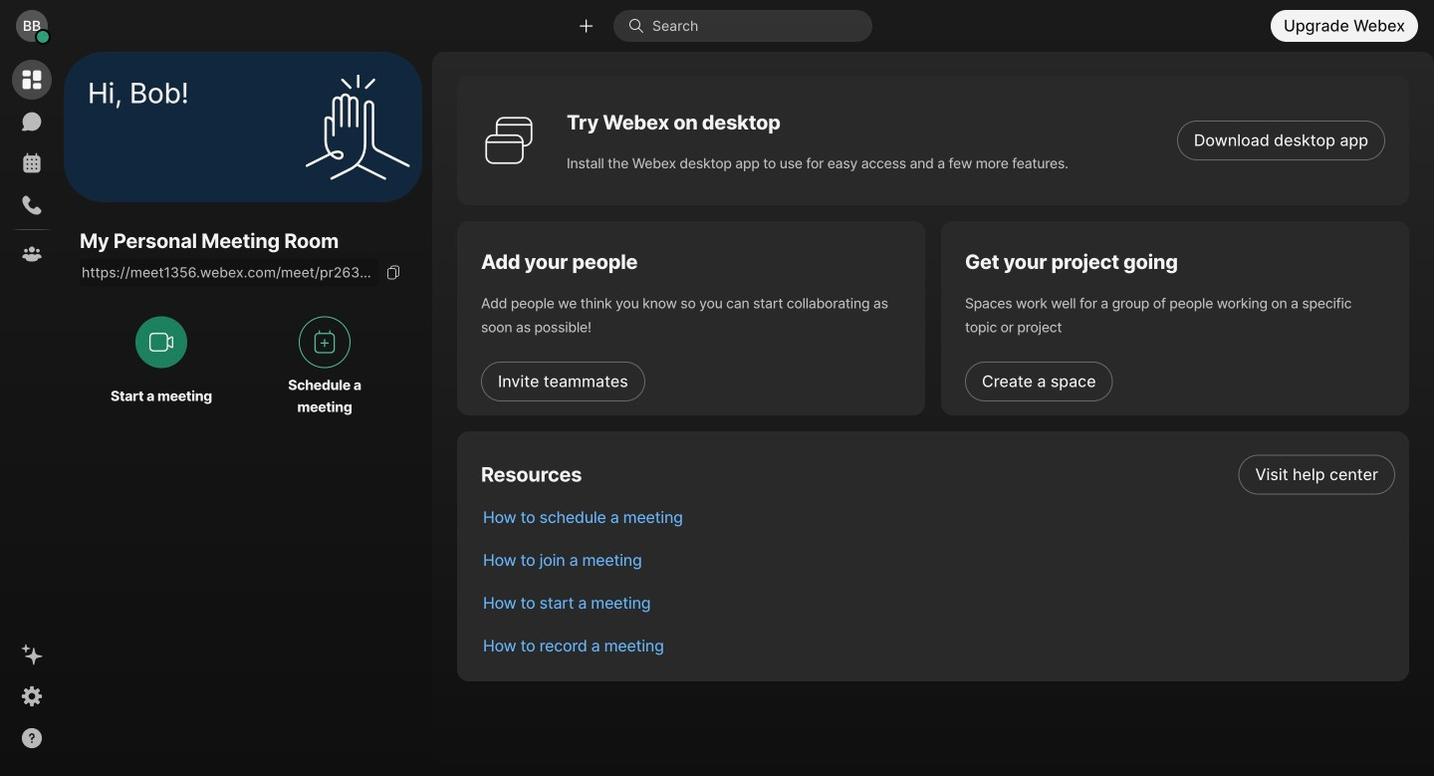Task type: describe. For each thing, give the bounding box(es) containing it.
5 list item from the top
[[467, 625, 1410, 667]]

2 list item from the top
[[467, 496, 1410, 539]]

4 list item from the top
[[467, 582, 1410, 625]]

1 list item from the top
[[467, 453, 1410, 496]]



Task type: locate. For each thing, give the bounding box(es) containing it.
None text field
[[80, 258, 379, 286]]

navigation
[[0, 52, 64, 776]]

list item
[[467, 453, 1410, 496], [467, 496, 1410, 539], [467, 539, 1410, 582], [467, 582, 1410, 625], [467, 625, 1410, 667]]

3 list item from the top
[[467, 539, 1410, 582]]

two hands high fiving image
[[298, 67, 417, 187]]

webex tab list
[[12, 60, 52, 274]]



Task type: vqa. For each thing, say whether or not it's contained in the screenshot.
Meetings tab on the top left of page
no



